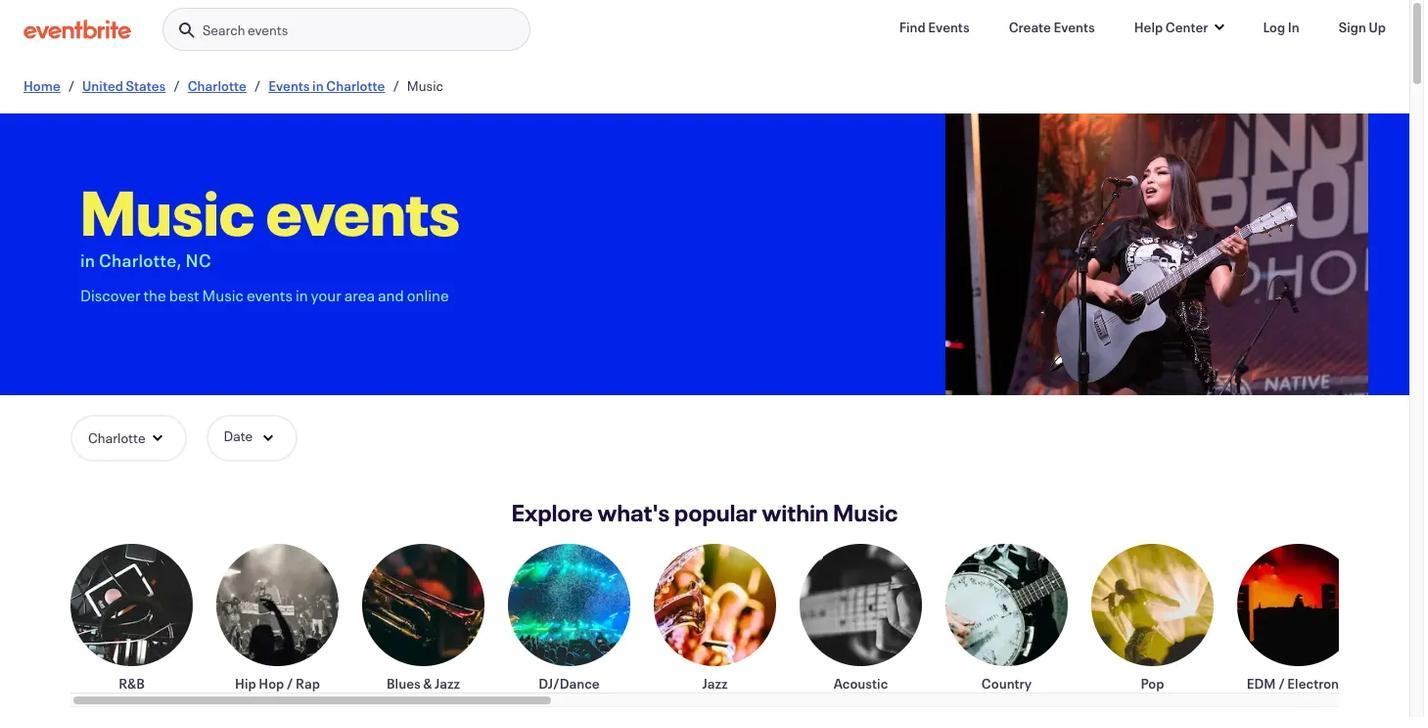 Task type: describe. For each thing, give the bounding box(es) containing it.
search
[[203, 21, 245, 39]]

charlotte link
[[188, 76, 247, 95]]

country
[[982, 674, 1032, 693]]

edm / electronic link
[[1237, 544, 1360, 693]]

events for find events
[[928, 18, 970, 36]]

acoustic
[[834, 674, 888, 693]]

eventbrite image
[[23, 20, 131, 39]]

create
[[1009, 18, 1051, 36]]

edm
[[1247, 674, 1276, 693]]

within
[[762, 497, 829, 529]]

best
[[169, 285, 199, 305]]

search events
[[203, 21, 288, 39]]

dj/dance link
[[508, 544, 630, 693]]

events for search
[[248, 21, 288, 39]]

explore what's popular within music
[[512, 497, 898, 529]]

electronic
[[1288, 674, 1350, 693]]

discover the best music events in your area and online
[[80, 285, 449, 305]]

2 vertical spatial events
[[247, 285, 293, 305]]

hip
[[235, 674, 256, 693]]

and
[[378, 285, 404, 305]]

edm / electronic
[[1247, 674, 1350, 693]]

hip hop / rap
[[235, 674, 320, 693]]

in
[[1288, 18, 1300, 36]]

date button
[[206, 415, 298, 462]]

/ inside "edm / electronic" link
[[1279, 674, 1285, 693]]

r&b link
[[70, 544, 193, 693]]

discover
[[80, 285, 140, 305]]

country link
[[946, 544, 1068, 693]]

log
[[1263, 18, 1285, 36]]

sign
[[1339, 18, 1367, 36]]

blues & jazz link
[[362, 544, 485, 693]]

hip hop / rap link
[[216, 544, 339, 693]]

r&b
[[119, 674, 145, 693]]

find events
[[899, 18, 970, 36]]

hop
[[259, 674, 284, 693]]

help center
[[1134, 18, 1208, 36]]

/ right states
[[174, 76, 180, 95]]

/ inside hip hop / rap link
[[287, 674, 293, 693]]

music right within
[[833, 497, 898, 529]]

/ right 'home'
[[68, 76, 75, 95]]

create events
[[1009, 18, 1095, 36]]

events for music
[[266, 170, 460, 253]]

home
[[23, 76, 60, 95]]

united
[[82, 76, 123, 95]]

center
[[1166, 18, 1208, 36]]

1 horizontal spatial charlotte
[[188, 76, 247, 95]]

up
[[1369, 18, 1386, 36]]

in inside music events in charlotte, nc
[[80, 249, 95, 272]]

help
[[1134, 18, 1163, 36]]

sign up link
[[1323, 8, 1402, 47]]

music events in charlotte, nc
[[80, 170, 460, 272]]

[object object] image
[[946, 114, 1369, 395]]

log in
[[1263, 18, 1300, 36]]

pop link
[[1091, 544, 1214, 693]]



Task type: locate. For each thing, give the bounding box(es) containing it.
charlotte button
[[70, 415, 187, 462]]

0 horizontal spatial in
[[80, 249, 95, 272]]

1 horizontal spatial jazz
[[702, 674, 728, 693]]

charlotte,
[[99, 249, 182, 272]]

1 horizontal spatial in
[[296, 285, 308, 305]]

rap
[[296, 674, 320, 693]]

popular
[[675, 497, 758, 529]]

your
[[311, 285, 341, 305]]

home / united states / charlotte / events in charlotte / music
[[23, 76, 443, 95]]

0 vertical spatial events
[[248, 21, 288, 39]]

in down 'search events' button
[[312, 76, 324, 95]]

events down search events
[[268, 76, 310, 95]]

music down 'search events' button
[[407, 76, 443, 95]]

/ right edm
[[1279, 674, 1285, 693]]

states
[[126, 76, 166, 95]]

find
[[899, 18, 926, 36]]

events
[[928, 18, 970, 36], [1054, 18, 1095, 36], [268, 76, 310, 95]]

events up area
[[266, 170, 460, 253]]

find events link
[[884, 8, 985, 47]]

events inside 'search events' button
[[248, 21, 288, 39]]

events inside music events in charlotte, nc
[[266, 170, 460, 253]]

nc
[[186, 249, 211, 272]]

events left your
[[247, 285, 293, 305]]

music right best
[[202, 285, 244, 305]]

events right search
[[248, 21, 288, 39]]

2 horizontal spatial in
[[312, 76, 324, 95]]

0 horizontal spatial events
[[268, 76, 310, 95]]

in
[[312, 76, 324, 95], [80, 249, 95, 272], [296, 285, 308, 305]]

in left your
[[296, 285, 308, 305]]

log in link
[[1248, 8, 1315, 47]]

jazz
[[435, 674, 460, 693], [702, 674, 728, 693]]

0 vertical spatial in
[[312, 76, 324, 95]]

&
[[423, 674, 432, 693]]

events
[[248, 21, 288, 39], [266, 170, 460, 253], [247, 285, 293, 305]]

0 horizontal spatial charlotte
[[88, 429, 145, 447]]

blues & jazz
[[387, 674, 460, 693]]

dj/dance
[[539, 674, 600, 693]]

/
[[68, 76, 75, 95], [174, 76, 180, 95], [254, 76, 261, 95], [393, 76, 399, 95], [287, 674, 293, 693], [1279, 674, 1285, 693]]

events right 'find'
[[928, 18, 970, 36]]

music up the
[[80, 170, 255, 253]]

2 horizontal spatial events
[[1054, 18, 1095, 36]]

area
[[344, 285, 375, 305]]

2 jazz from the left
[[702, 674, 728, 693]]

events right create
[[1054, 18, 1095, 36]]

search events button
[[163, 8, 531, 52]]

date
[[224, 427, 253, 445]]

music
[[407, 76, 443, 95], [80, 170, 255, 253], [202, 285, 244, 305], [833, 497, 898, 529]]

home link
[[23, 76, 60, 95]]

explore
[[512, 497, 593, 529]]

in up discover on the top of page
[[80, 249, 95, 272]]

acoustic link
[[800, 544, 922, 693]]

charlotte inside button
[[88, 429, 145, 447]]

0 horizontal spatial jazz
[[435, 674, 460, 693]]

/ right charlotte link
[[254, 76, 261, 95]]

/ right events in charlotte link
[[393, 76, 399, 95]]

united states link
[[82, 76, 166, 95]]

2 horizontal spatial charlotte
[[326, 76, 385, 95]]

sign up
[[1339, 18, 1386, 36]]

1 vertical spatial events
[[266, 170, 460, 253]]

pop
[[1141, 674, 1164, 693]]

/ left rap
[[287, 674, 293, 693]]

the
[[143, 285, 166, 305]]

2 vertical spatial in
[[296, 285, 308, 305]]

1 jazz from the left
[[435, 674, 460, 693]]

events in charlotte link
[[268, 76, 385, 95]]

online
[[407, 285, 449, 305]]

jazz link
[[654, 544, 776, 693]]

what's
[[598, 497, 670, 529]]

music inside music events in charlotte, nc
[[80, 170, 255, 253]]

create events link
[[993, 8, 1111, 47]]

charlotte
[[188, 76, 247, 95], [326, 76, 385, 95], [88, 429, 145, 447]]

blues
[[387, 674, 421, 693]]

events for create events
[[1054, 18, 1095, 36]]

1 horizontal spatial events
[[928, 18, 970, 36]]

1 vertical spatial in
[[80, 249, 95, 272]]



Task type: vqa. For each thing, say whether or not it's contained in the screenshot.
Charlotte link
yes



